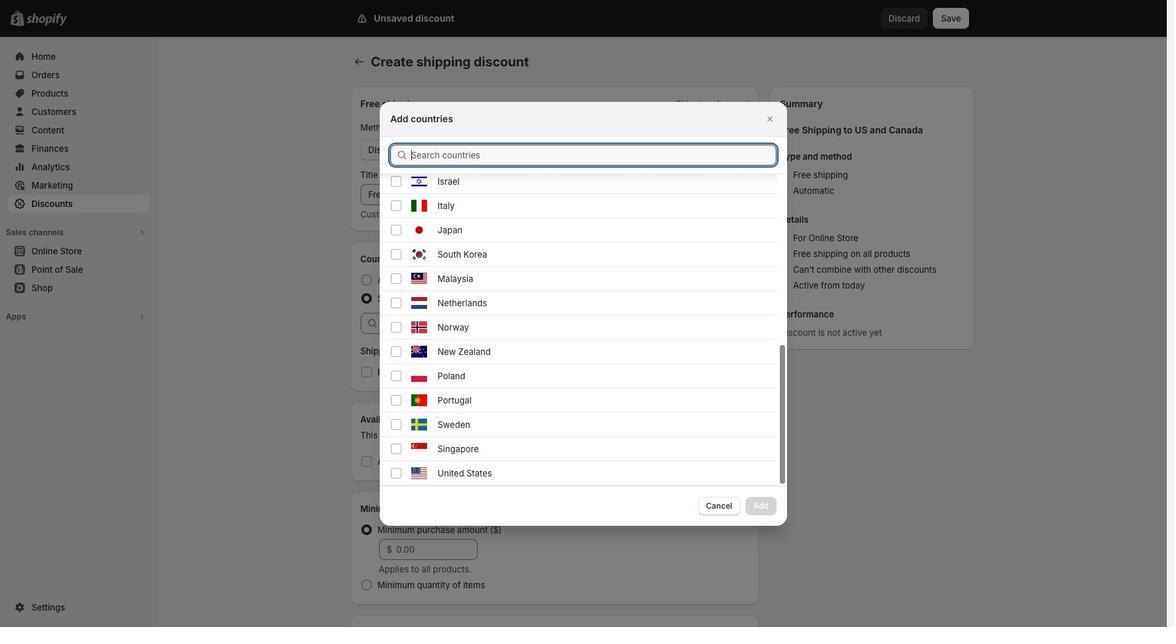 Task type: vqa. For each thing, say whether or not it's contained in the screenshot.
My Store IMAGE
no



Task type: describe. For each thing, give the bounding box(es) containing it.
Search countries text field
[[412, 144, 777, 165]]



Task type: locate. For each thing, give the bounding box(es) containing it.
shopify image
[[26, 13, 67, 26]]

dialog
[[0, 0, 1168, 526]]



